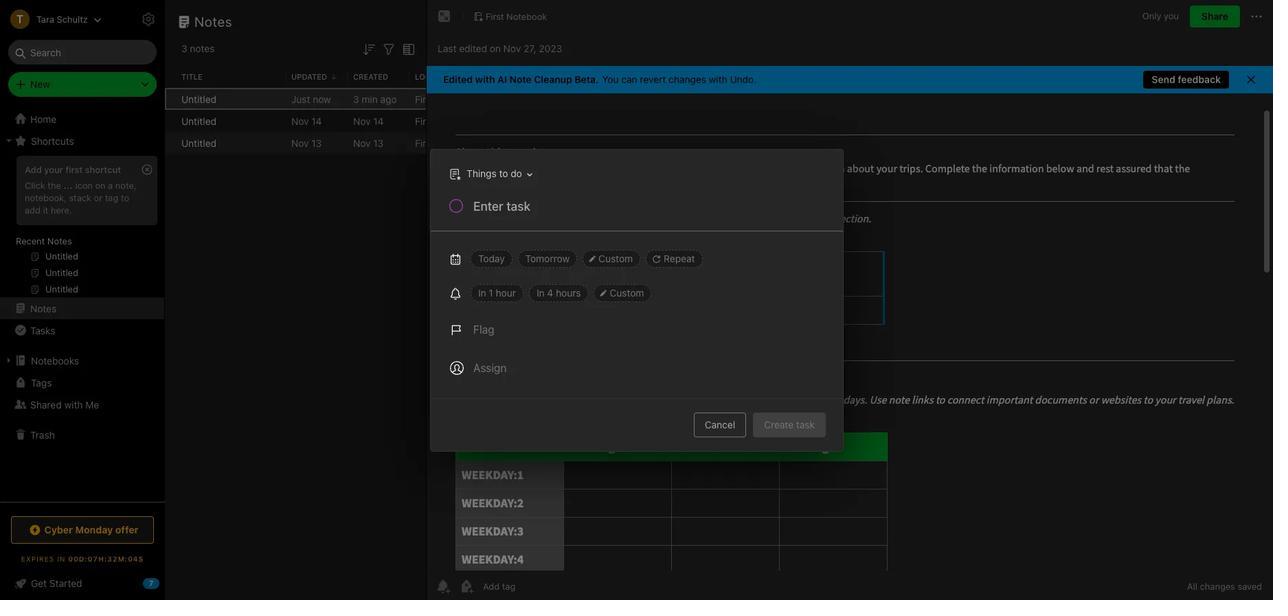 Task type: vqa. For each thing, say whether or not it's contained in the screenshot.
the bottom 'Notes'
yes



Task type: locate. For each thing, give the bounding box(es) containing it.
first notebook for nov 14
[[415, 115, 480, 127]]

0 horizontal spatial 13
[[311, 137, 322, 149]]

0 horizontal spatial 14
[[311, 115, 322, 127]]

settings image
[[140, 11, 157, 27]]

14 down now
[[311, 115, 322, 127]]

create
[[764, 419, 793, 430]]

1 vertical spatial custom
[[609, 287, 644, 299]]

notes link
[[0, 298, 164, 319]]

0 horizontal spatial to
[[121, 192, 129, 203]]

Search text field
[[18, 40, 147, 65]]

on left a in the top of the page
[[95, 180, 106, 191]]

custom for tomorrow
[[598, 253, 633, 264]]

cleanup
[[534, 74, 572, 85]]

first
[[65, 164, 83, 175]]

with left ai
[[475, 74, 495, 85]]

tree
[[0, 108, 165, 502]]

add your first shortcut
[[25, 164, 121, 175]]

all changes saved
[[1187, 581, 1262, 592]]

first notebook
[[486, 11, 547, 22], [415, 93, 480, 105], [415, 115, 480, 127], [415, 137, 480, 149]]

shortcuts button
[[0, 130, 164, 152]]

notes up notes
[[194, 14, 232, 30]]

beta.
[[575, 74, 599, 85]]

to down the 'note,'
[[121, 192, 129, 203]]

in for in 4 hours
[[536, 287, 544, 299]]

nov 13 down just now
[[291, 137, 322, 149]]

Enter task text field
[[472, 198, 826, 221]]

custom button down enter task text field
[[582, 250, 640, 268]]

changes right all
[[1200, 581, 1235, 592]]

1 horizontal spatial with
[[475, 74, 495, 85]]

in 4 hours button
[[529, 284, 588, 302]]

repeat button
[[646, 250, 702, 268]]

2 horizontal spatial with
[[709, 74, 727, 85]]

3 left notes
[[181, 43, 187, 54]]

notebook for 3 min ago
[[437, 93, 480, 105]]

home link
[[0, 108, 165, 130]]

nov
[[503, 42, 521, 54], [291, 115, 309, 127], [353, 115, 371, 127], [291, 137, 309, 149], [353, 137, 371, 149]]

group
[[0, 152, 164, 303]]

note window element
[[427, 0, 1273, 601]]

ago
[[380, 93, 397, 105]]

you
[[1164, 10, 1179, 21]]

1 vertical spatial changes
[[1200, 581, 1235, 592]]

0 vertical spatial changes
[[669, 74, 706, 85]]

now
[[313, 93, 331, 105]]

2 vertical spatial untitled
[[181, 137, 216, 149]]

0 horizontal spatial nov 14
[[291, 115, 322, 127]]

0 vertical spatial to
[[499, 168, 508, 179]]

expand notebooks image
[[3, 355, 14, 366]]

custom button
[[582, 250, 640, 268], [594, 284, 651, 302]]

...
[[64, 180, 73, 191]]

group inside "tree"
[[0, 152, 164, 303]]

changes
[[669, 74, 706, 85], [1200, 581, 1235, 592]]

2 nov 14 from the left
[[353, 115, 384, 127]]

None search field
[[18, 40, 147, 65]]

3 left the min
[[353, 93, 359, 105]]

custom button right hours
[[594, 284, 651, 302]]

new
[[30, 78, 50, 90]]

expand note image
[[436, 8, 453, 25]]

0 vertical spatial custom
[[598, 253, 633, 264]]

1 horizontal spatial in
[[536, 287, 544, 299]]

2 13 from the left
[[373, 137, 384, 149]]

3 for 3 notes
[[181, 43, 187, 54]]

task
[[796, 419, 815, 430]]

here.
[[51, 205, 72, 216]]

2 in from the left
[[536, 287, 544, 299]]

1 horizontal spatial to
[[499, 168, 508, 179]]

cyber monday offer button
[[11, 517, 154, 544]]

first for nov 13
[[415, 137, 434, 149]]

tomorrow button
[[518, 250, 577, 268]]

shared with me
[[30, 399, 99, 411]]

custom left repeat button
[[598, 253, 633, 264]]

note
[[509, 74, 532, 85]]

it
[[43, 205, 48, 216]]

you
[[602, 74, 619, 85]]

edited with ai note cleanup beta. you can revert changes with undo.
[[443, 74, 757, 85]]

tasks button
[[0, 319, 164, 341]]

14 down 3 min ago
[[373, 115, 384, 127]]

with left the me
[[64, 399, 83, 411]]

first notebook for 3 min ago
[[415, 93, 480, 105]]

feedback
[[1178, 74, 1221, 85]]

Note Editor text field
[[427, 93, 1273, 572]]

custom button for tomorrow
[[582, 250, 640, 268]]

0 horizontal spatial nov 13
[[291, 137, 322, 149]]

first
[[486, 11, 504, 22], [415, 93, 434, 105], [415, 115, 434, 127], [415, 137, 434, 149]]

1 untitled from the top
[[181, 93, 216, 105]]

today button
[[470, 250, 512, 268]]

1 vertical spatial to
[[121, 192, 129, 203]]

things
[[466, 168, 496, 179]]

to
[[499, 168, 508, 179], [121, 192, 129, 203]]

1 vertical spatial custom button
[[594, 284, 651, 302]]

1 horizontal spatial 3
[[353, 93, 359, 105]]

stack
[[69, 192, 91, 203]]

nov 13
[[291, 137, 322, 149], [353, 137, 384, 149]]

nov 14 down just now
[[291, 115, 322, 127]]

untitled
[[181, 93, 216, 105], [181, 115, 216, 127], [181, 137, 216, 149]]

notes
[[194, 14, 232, 30], [47, 236, 72, 247], [30, 303, 57, 314]]

tags
[[31, 377, 52, 389]]

0 vertical spatial on
[[490, 42, 501, 54]]

untitled for nov 13
[[181, 137, 216, 149]]

nov 14 down the min
[[353, 115, 384, 127]]

on inside icon on a note, notebook, stack or tag to add it here.
[[95, 180, 106, 191]]

first notebook for nov 13
[[415, 137, 480, 149]]

with left undo.
[[709, 74, 727, 85]]

3 min ago
[[353, 93, 397, 105]]

note,
[[115, 180, 136, 191]]

1 horizontal spatial 14
[[373, 115, 384, 127]]

cancel button
[[693, 413, 746, 437]]

on right edited
[[490, 42, 501, 54]]

0 vertical spatial notes
[[194, 14, 232, 30]]

0 vertical spatial untitled
[[181, 93, 216, 105]]

1 horizontal spatial on
[[490, 42, 501, 54]]

assign button
[[441, 351, 515, 384]]

1 vertical spatial notes
[[47, 236, 72, 247]]

share
[[1202, 10, 1229, 22]]

2 untitled from the top
[[181, 115, 216, 127]]

cancel
[[704, 419, 735, 430]]

today
[[478, 253, 504, 264]]

0 horizontal spatial with
[[64, 399, 83, 411]]

notes right recent
[[47, 236, 72, 247]]

1 horizontal spatial nov 13
[[353, 137, 384, 149]]

2 nov 13 from the left
[[353, 137, 384, 149]]

edited
[[459, 42, 487, 54]]

in 4 hours
[[536, 287, 581, 299]]

13
[[311, 137, 322, 149], [373, 137, 384, 149]]

1 things to do button from the left
[[442, 164, 537, 184]]

1 vertical spatial on
[[95, 180, 106, 191]]

0 horizontal spatial on
[[95, 180, 106, 191]]

first for 3 min ago
[[415, 93, 434, 105]]

with for me
[[64, 399, 83, 411]]

saved
[[1238, 581, 1262, 592]]

1 vertical spatial 3
[[353, 93, 359, 105]]

3 inside row group
[[353, 93, 359, 105]]

things to do button
[[442, 164, 537, 184], [446, 164, 537, 184]]

in left 1
[[478, 287, 486, 299]]

custom right hours
[[609, 287, 644, 299]]

to inside button
[[499, 168, 508, 179]]

1 horizontal spatial nov 14
[[353, 115, 384, 127]]

1 13 from the left
[[311, 137, 322, 149]]

nov 13 down the min
[[353, 137, 384, 149]]

1 vertical spatial untitled
[[181, 115, 216, 127]]

last edited on nov 27, 2023
[[438, 42, 562, 54]]

custom
[[598, 253, 633, 264], [609, 287, 644, 299]]

to left 'do'
[[499, 168, 508, 179]]

in 1 hour button
[[470, 284, 523, 302]]

13 down now
[[311, 137, 322, 149]]

title
[[181, 72, 202, 81]]

custom for in 4 hours
[[609, 287, 644, 299]]

recent notes
[[16, 236, 72, 247]]

only you
[[1143, 10, 1179, 21]]

offer
[[115, 524, 138, 536]]

3 untitled from the top
[[181, 137, 216, 149]]

0 horizontal spatial 3
[[181, 43, 187, 54]]

4
[[547, 287, 553, 299]]

3
[[181, 43, 187, 54], [353, 93, 359, 105]]

2 14 from the left
[[373, 115, 384, 127]]

1 nov 13 from the left
[[291, 137, 322, 149]]

1 horizontal spatial 13
[[373, 137, 384, 149]]

13 down 3 min ago
[[373, 137, 384, 149]]

things to do
[[466, 168, 522, 179]]

1 in from the left
[[478, 287, 486, 299]]

14
[[311, 115, 322, 127], [373, 115, 384, 127]]

0 vertical spatial custom button
[[582, 250, 640, 268]]

0 horizontal spatial in
[[478, 287, 486, 299]]

group containing add your first shortcut
[[0, 152, 164, 303]]

row group
[[165, 88, 657, 154]]

notes up tasks
[[30, 303, 57, 314]]

changes right the revert
[[669, 74, 706, 85]]

0 vertical spatial 3
[[181, 43, 187, 54]]

just now
[[291, 93, 331, 105]]

on
[[490, 42, 501, 54], [95, 180, 106, 191]]

hours
[[556, 287, 581, 299]]

in left 4
[[536, 287, 544, 299]]

send feedback button
[[1144, 71, 1229, 89]]

tomorrow
[[525, 253, 569, 264]]

row group containing untitled
[[165, 88, 657, 154]]



Task type: describe. For each thing, give the bounding box(es) containing it.
notes
[[190, 43, 215, 54]]

00d:07h:32m:04s
[[68, 555, 144, 563]]

notebook inside button
[[506, 11, 547, 22]]

2 things to do button from the left
[[446, 164, 537, 184]]

created
[[353, 72, 388, 81]]

first for nov 14
[[415, 115, 434, 127]]

1 nov 14 from the left
[[291, 115, 322, 127]]

undo.
[[730, 74, 757, 85]]

cyber
[[44, 524, 73, 536]]

hour
[[495, 287, 516, 299]]

updated
[[291, 72, 327, 81]]

first notebook inside button
[[486, 11, 547, 22]]

only
[[1143, 10, 1162, 21]]

send feedback
[[1152, 74, 1221, 85]]

trash
[[30, 429, 55, 441]]

revert
[[640, 74, 666, 85]]

tags button
[[0, 372, 164, 394]]

share button
[[1190, 5, 1240, 27]]

3 notes
[[181, 43, 215, 54]]

in
[[57, 555, 66, 563]]

Go to note or move task field
[[442, 164, 537, 184]]

your
[[44, 164, 63, 175]]

0 horizontal spatial changes
[[669, 74, 706, 85]]

a
[[108, 180, 113, 191]]

notebook for nov 13
[[437, 137, 480, 149]]

new button
[[8, 72, 157, 97]]

monday
[[75, 524, 113, 536]]

expires in 00d:07h:32m:04s
[[21, 555, 144, 563]]

the
[[48, 180, 61, 191]]

add a reminder image
[[435, 579, 451, 595]]

create task
[[764, 419, 815, 430]]

notebooks link
[[0, 350, 164, 372]]

create task button
[[753, 413, 826, 437]]

repeat
[[663, 253, 695, 264]]

custom button for in 4 hours
[[594, 284, 651, 302]]

shared with me link
[[0, 394, 164, 416]]

click the ...
[[25, 180, 73, 191]]

tree containing home
[[0, 108, 165, 502]]

untitled for nov 14
[[181, 115, 216, 127]]

flag button
[[441, 313, 502, 346]]

cyber monday offer
[[44, 524, 138, 536]]

expires
[[21, 555, 54, 563]]

notebook for nov 14
[[437, 115, 480, 127]]

icon
[[75, 180, 93, 191]]

to inside icon on a note, notebook, stack or tag to add it here.
[[121, 192, 129, 203]]

add tag image
[[458, 579, 475, 595]]

1 horizontal spatial changes
[[1200, 581, 1235, 592]]

notebook,
[[25, 192, 67, 203]]

tag
[[105, 192, 118, 203]]

just
[[291, 93, 310, 105]]

do
[[510, 168, 522, 179]]

edited
[[443, 74, 473, 85]]

3 for 3 min ago
[[353, 93, 359, 105]]

me
[[85, 399, 99, 411]]

send
[[1152, 74, 1175, 85]]

location
[[415, 72, 454, 81]]

ai
[[497, 74, 507, 85]]

nov inside 'note window' 'element'
[[503, 42, 521, 54]]

with for ai
[[475, 74, 495, 85]]

in 1 hour
[[478, 287, 516, 299]]

shortcut
[[85, 164, 121, 175]]

on inside 'note window' 'element'
[[490, 42, 501, 54]]

assign
[[473, 362, 506, 374]]

can
[[621, 74, 637, 85]]

tasks
[[30, 325, 55, 336]]

first inside button
[[486, 11, 504, 22]]

home
[[30, 113, 57, 125]]

last
[[438, 42, 457, 54]]

2 vertical spatial notes
[[30, 303, 57, 314]]

icon on a note, notebook, stack or tag to add it here.
[[25, 180, 136, 216]]

2023
[[539, 42, 562, 54]]

all
[[1187, 581, 1198, 592]]

untitled for just now
[[181, 93, 216, 105]]

recent
[[16, 236, 45, 247]]

1
[[488, 287, 493, 299]]

27,
[[524, 42, 536, 54]]

or
[[94, 192, 102, 203]]

notebooks
[[31, 355, 79, 367]]

in for in 1 hour
[[478, 287, 486, 299]]

1 14 from the left
[[311, 115, 322, 127]]

trash link
[[0, 424, 164, 446]]

add
[[25, 205, 40, 216]]

flag
[[473, 323, 494, 336]]

click
[[25, 180, 45, 191]]



